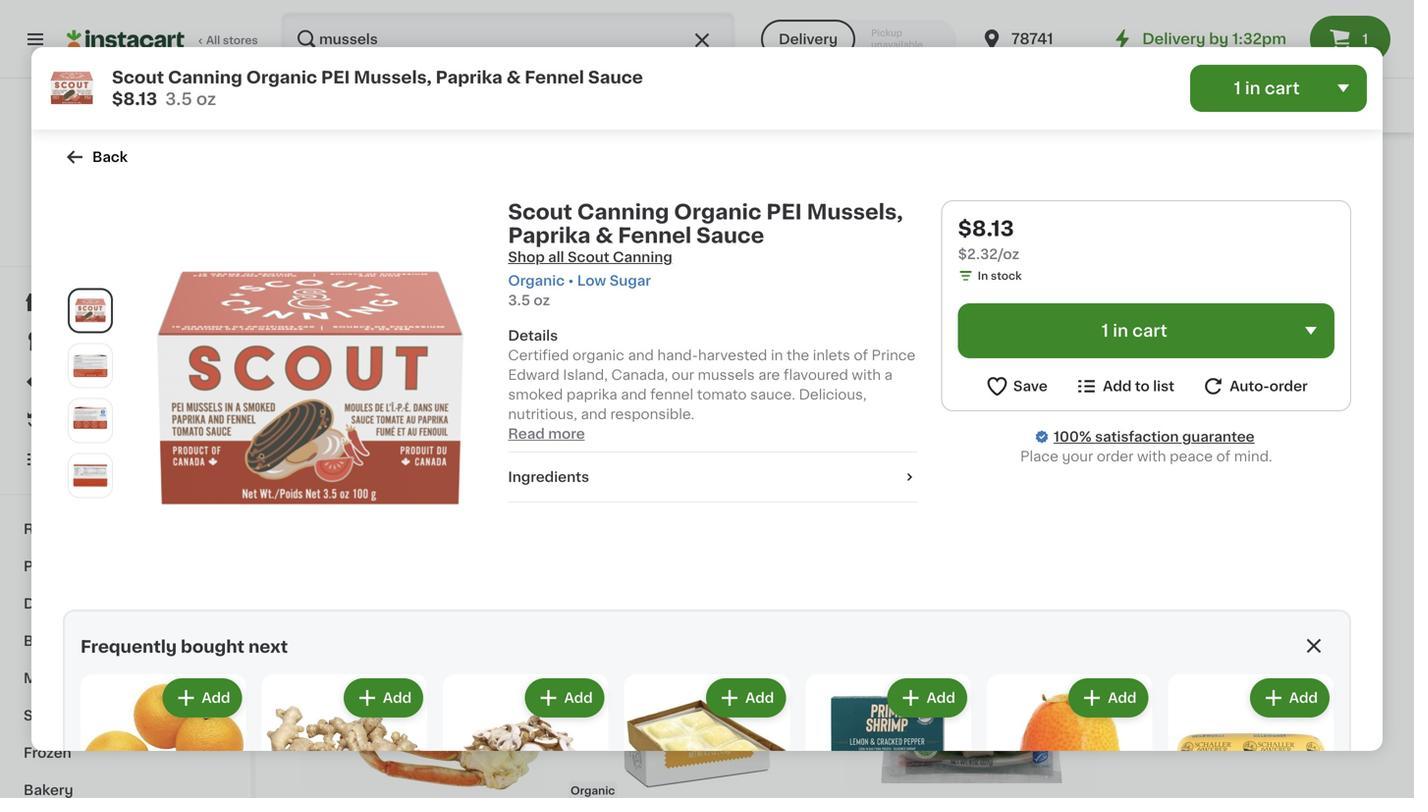 Task type: vqa. For each thing, say whether or not it's contained in the screenshot.
cart for topmost 1 in cart field
yes



Task type: describe. For each thing, give the bounding box(es) containing it.
oz inside the scout canning organic pei mussels, paprika & fennel sauce $8.13 3.5 oz
[[196, 91, 216, 108]]

0 vertical spatial 1 in cart field
[[1191, 65, 1368, 112]]

lists link
[[12, 440, 239, 479]]

order inside button
[[1270, 380, 1308, 393]]

herb inside patagonia provisions lemon herb mussels
[[767, 60, 801, 73]]

98
[[1144, 35, 1159, 45]]

delivery for delivery
[[779, 32, 838, 46]]

dairy & eggs link
[[12, 586, 239, 623]]

mussels, inside the patagonia provisions mussels, in olive oil + broth, savory sofrito
[[990, 456, 1050, 469]]

patagonia for patagonia provisions mussels, in olive oil + broth, savory sofrito
[[843, 456, 912, 469]]

1 add button from the left
[[164, 681, 240, 716]]

broth,
[[916, 475, 957, 489]]

deals link
[[12, 362, 239, 401]]

snacks
[[24, 709, 75, 723]]

a
[[885, 368, 893, 382]]

service type group
[[761, 20, 957, 59]]

$34.94 per pound element
[[1117, 427, 1375, 453]]

add for fifth add button from right
[[564, 692, 593, 706]]

certified
[[508, 349, 569, 363]]

organic inside the scout canning organic pei mussels, paprika & fennel sauce $8.13 3.5 oz
[[246, 69, 317, 86]]

enlarge spices & seasoning scout canning organic pei mussels, paprika & fennel sauce angle_back (opens in a new tab) image
[[73, 458, 108, 494]]

& for candy
[[78, 709, 90, 723]]

oz inside the $ 8 patagonia provisions lemon herb mussels 4.2 oz
[[589, 494, 602, 505]]

fennel for scout canning organic pei mussels, paprika & fennel sauce $8.13 3.5 oz
[[525, 69, 585, 86]]

details certified organic and hand-harvested in the inlets of prince edward island, canada, our mussels are flavoured with a smoked paprika and fennel tomato sauce. delicious, nutritious, and responsible. read more
[[508, 329, 916, 441]]

add for 2nd add button
[[383, 692, 412, 706]]

73 up patagonia provisions smoked mussels 4.2 oz
[[322, 430, 336, 441]]

enlarge spices & seasoning scout canning organic pei mussels, paprika & fennel sauce angle_left (opens in a new tab) image
[[73, 348, 108, 384]]

34
[[1128, 430, 1157, 450]]

sofrito
[[1012, 475, 1058, 489]]

patagonia provisions smoked mussels 4.2 oz
[[295, 456, 498, 505]]

$ 8 73 for patagonia provisions lemon herb mussels
[[573, 34, 610, 54]]

scout canning organic pei mussels, paprika & fennel sauce $8.13 3.5 oz
[[112, 69, 643, 108]]

are
[[759, 368, 780, 382]]

bakery link
[[12, 772, 239, 799]]

provisions for patagonia provisions mussels, in olive oil + broth, savory sofrito
[[915, 456, 986, 469]]

8 inside the $ 8 patagonia provisions lemon herb mussels 4.2 oz
[[580, 430, 594, 450]]

1 horizontal spatial cart
[[1265, 80, 1300, 97]]

add to list button
[[1075, 374, 1175, 399]]

1 vertical spatial cart
[[1133, 323, 1168, 339]]

low
[[577, 274, 607, 288]]

and inside recommended searches element
[[1269, 99, 1295, 112]]

paprika
[[567, 388, 618, 402]]

store
[[849, 13, 874, 22]]

provisions for patagonia provisions smoked mussels 4.2 oz
[[367, 456, 438, 469]]

satisfaction
[[1096, 430, 1179, 444]]

frequently bought next
[[81, 639, 288, 656]]

1 for bottom 1 in cart field
[[1102, 323, 1109, 339]]

mussels
[[698, 368, 755, 382]]

6
[[1128, 34, 1142, 54]]

inlets
[[813, 349, 851, 363]]

add inside button
[[1103, 380, 1132, 393]]

next
[[249, 639, 288, 656]]

bought
[[181, 639, 245, 656]]

$ 6 98 /lb
[[1121, 32, 1188, 54]]

3.5 inside the scout canning organic pei mussels, paprika & fennel sauce $8.13 3.5 oz
[[165, 91, 192, 108]]

$ 8 patagonia provisions lemon herb mussels 4.2 oz
[[569, 430, 801, 505]]

& inside scout canning organic pei mussels, paprika & fennel sauce shop all scout canning organic • low sugar 3.5 oz
[[596, 225, 613, 246]]

canning for scout canning organic pei mussels, paprika & fennel sauce $8.13 3.5 oz
[[168, 69, 242, 86]]

patagonia for patagonia provisions lemon herb mussels
[[569, 60, 638, 73]]

delivery for delivery by 1:32pm
[[1143, 32, 1206, 46]]

dairy & eggs
[[24, 597, 115, 611]]

responsible.
[[611, 408, 695, 421]]

stores
[[223, 35, 258, 46]]

and down paprika
[[581, 408, 607, 421]]

cooking
[[1299, 99, 1356, 112]]

provisions inside the $ 8 patagonia provisions lemon herb mussels 4.2 oz
[[641, 456, 712, 469]]

add for 1st add button
[[202, 692, 230, 706]]

snacks & candy
[[24, 709, 140, 723]]

back
[[92, 150, 128, 164]]

1 in cart for bottom 1 in cart field
[[1102, 323, 1168, 339]]

lists
[[55, 453, 89, 467]]

by
[[1210, 32, 1229, 46]]

oz inside patagonia provisions smoked mussels 4.2 oz
[[315, 494, 328, 505]]

provisions for patagonia provisions lemon herb mussels
[[641, 60, 712, 73]]

your
[[1063, 450, 1094, 464]]

patagonia provisions mussels, in olive oil + broth, savory sofrito button
[[843, 161, 1101, 492]]

1 for the top 1 in cart field
[[1234, 80, 1242, 97]]

add for 1st add button from the right
[[1290, 692, 1318, 706]]

11
[[854, 34, 872, 54]]

100%
[[1054, 430, 1092, 444]]

details button
[[508, 326, 918, 346]]

recommended searches element
[[271, 79, 1415, 133]]

3.5 inside scout canning organic pei mussels, paprika & fennel sauce shop all scout canning organic • low sugar 3.5 oz
[[508, 294, 531, 308]]

snacks & candy link
[[12, 698, 239, 735]]

beverages link
[[12, 623, 239, 660]]

1 horizontal spatial with
[[1138, 450, 1167, 464]]

6 add button from the left
[[1071, 681, 1147, 716]]

and down canada,
[[621, 388, 647, 402]]

all
[[206, 35, 220, 46]]

and up canada,
[[628, 349, 654, 363]]

peace
[[1170, 450, 1213, 464]]

list
[[1154, 380, 1175, 393]]

fresh
[[1223, 456, 1261, 469]]

3 add button from the left
[[527, 681, 603, 716]]

add to list
[[1103, 380, 1175, 393]]

hand-
[[658, 349, 698, 363]]

savory
[[961, 475, 1008, 489]]

central market fresh sea scallops
[[1117, 456, 1352, 469]]

meat
[[24, 672, 60, 686]]

/lb inside $ 6 98 /lb
[[1167, 32, 1188, 48]]

lemon inside the $ 8 patagonia provisions lemon herb mussels 4.2 oz
[[716, 456, 763, 469]]

shop inside scout canning organic pei mussels, paprika & fennel sauce shop all scout canning organic • low sugar 3.5 oz
[[508, 251, 545, 264]]

patagonia provisions mussels, in olive oil + broth, savory sofrito
[[843, 456, 1067, 489]]

frozen link
[[12, 735, 239, 772]]

edward
[[508, 368, 560, 382]]

delivery button
[[761, 20, 856, 59]]

canning for scout canning organic pei mussels, paprika & fennel sauce shop all scout canning organic • low sugar 3.5 oz
[[577, 202, 669, 223]]

buy it again link
[[12, 401, 239, 440]]

central market logo image
[[82, 102, 168, 189]]

provisions for patagonia provisions smoked mussels
[[367, 60, 438, 73]]

fennel
[[651, 388, 694, 402]]

buy
[[55, 414, 83, 427]]

1 vertical spatial of
[[1217, 450, 1231, 464]]

save
[[1014, 380, 1048, 393]]

meat & seafood link
[[12, 660, 239, 698]]

produce
[[24, 560, 83, 574]]

fennel for scout canning organic pei mussels, paprika & fennel sauce shop all scout canning organic • low sugar 3.5 oz
[[618, 225, 692, 246]]

& inside the scout canning organic pei mussels, paprika & fennel sauce $8.13 3.5 oz
[[507, 69, 521, 86]]

island,
[[563, 368, 608, 382]]

pei for scout canning organic pei mussels, paprika & fennel sauce shop all scout canning organic • low sugar 3.5 oz
[[767, 202, 802, 223]]

1:32pm
[[1233, 32, 1287, 46]]

seafood
[[78, 672, 138, 686]]

5 add button from the left
[[890, 681, 966, 716]]



Task type: locate. For each thing, give the bounding box(es) containing it.
in
[[978, 271, 989, 281], [1054, 456, 1067, 469]]

0 horizontal spatial order
[[1097, 450, 1134, 464]]

oz inside scout canning organic pei mussels, paprika & fennel sauce shop all scout canning organic • low sugar 3.5 oz
[[534, 294, 550, 308]]

0 horizontal spatial with
[[852, 368, 881, 382]]

73 for patagonia provisions lemon herb mussels
[[596, 35, 610, 45]]

1 horizontal spatial 4.2
[[569, 494, 587, 505]]

1 horizontal spatial scout
[[508, 202, 573, 223]]

provisions inside patagonia provisions smoked mussels 4.2 oz
[[367, 456, 438, 469]]

+
[[904, 475, 912, 489]]

0 vertical spatial lemon
[[716, 60, 763, 73]]

mussels, for scout canning organic pei mussels, paprika & fennel sauce $8.13 3.5 oz
[[354, 69, 432, 86]]

1 vertical spatial canning
[[577, 202, 669, 223]]

1 horizontal spatial 1 in cart
[[1234, 80, 1300, 97]]

& for seafood
[[63, 672, 75, 686]]

73 up the scout canning organic pei mussels, paprika & fennel sauce $8.13 3.5 oz
[[322, 35, 336, 45]]

0 horizontal spatial cart
[[1133, 323, 1168, 339]]

back button
[[63, 145, 128, 169]]

1 lemon from the top
[[716, 60, 763, 73]]

$ 11 64
[[847, 34, 889, 54]]

0 vertical spatial order
[[1270, 380, 1308, 393]]

shop up "enlarge spices & seasoning scout canning organic pei mussels, paprika & fennel sauce angle_left (opens in a new tab)" image
[[55, 296, 92, 309]]

smoked
[[441, 60, 498, 73], [441, 456, 498, 469]]

of inside details certified organic and hand-harvested in the inlets of prince edward island, canada, our mussels are flavoured with a smoked paprika and fennel tomato sauce. delicious, nutritious, and responsible. read more
[[854, 349, 869, 363]]

in down $2.32/oz
[[978, 271, 989, 281]]

tomato
[[697, 388, 747, 402]]

0 vertical spatial in
[[978, 271, 989, 281]]

lemon down delivery button
[[716, 60, 763, 73]]

1 herb from the top
[[767, 60, 801, 73]]

1 in cart field down 1:32pm
[[1191, 65, 1368, 112]]

0 horizontal spatial sauce
[[588, 69, 643, 86]]

choice
[[876, 13, 908, 22]]

scout inside the scout canning organic pei mussels, paprika & fennel sauce $8.13 3.5 oz
[[112, 69, 164, 86]]

0 horizontal spatial mussels,
[[354, 69, 432, 86]]

in
[[1246, 80, 1261, 97], [1113, 323, 1129, 339], [771, 349, 783, 363]]

0 vertical spatial $8.13
[[112, 91, 157, 108]]

in inside the patagonia provisions mussels, in olive oil + broth, savory sofrito
[[1054, 456, 1067, 469]]

sauce for scout canning organic pei mussels, paprika & fennel sauce shop all scout canning organic • low sugar 3.5 oz
[[697, 225, 765, 246]]

order up $34.94 per pound element
[[1270, 380, 1308, 393]]

patagonia inside patagonia provisions smoked mussels
[[295, 60, 364, 73]]

1 in cart up baking and cooking
[[1234, 80, 1300, 97]]

dairy
[[24, 597, 62, 611]]

enlarge spices & seasoning scout canning organic pei mussels, paprika & fennel sauce angle_right (opens in a new tab) image
[[73, 403, 108, 439]]

2 lemon from the top
[[716, 456, 763, 469]]

7 add button from the left
[[1252, 681, 1328, 716]]

$8.13 down instacart logo
[[112, 91, 157, 108]]

/lb up peace
[[1182, 428, 1203, 444]]

1 vertical spatial herb
[[767, 456, 801, 469]]

1 vertical spatial 1 in cart
[[1102, 323, 1168, 339]]

bakery
[[24, 784, 73, 798]]

provisions inside patagonia provisions lemon herb mussels
[[641, 60, 712, 73]]

it
[[86, 414, 96, 427]]

sauce inside the scout canning organic pei mussels, paprika & fennel sauce $8.13 3.5 oz
[[588, 69, 643, 86]]

canning up the canning on the top left of the page
[[577, 202, 669, 223]]

1 horizontal spatial order
[[1270, 380, 1308, 393]]

1 in cart field
[[1191, 65, 1368, 112], [959, 304, 1335, 359]]

1
[[1363, 32, 1369, 46], [1234, 80, 1242, 97], [1102, 323, 1109, 339]]

0 horizontal spatial scout
[[112, 69, 164, 86]]

0 horizontal spatial canning
[[168, 69, 242, 86]]

spices & seasoning scout canning organic pei mussels, paprika & fennel sauce hero image
[[134, 216, 485, 567]]

eggs
[[80, 597, 115, 611]]

1 horizontal spatial 3.5
[[508, 294, 531, 308]]

frozen
[[24, 747, 71, 760]]

guarantee
[[1183, 430, 1255, 444]]

provisions inside patagonia provisions smoked mussels
[[367, 60, 438, 73]]

0 horizontal spatial fennel
[[525, 69, 585, 86]]

save button
[[985, 374, 1048, 399]]

mussels
[[295, 79, 352, 93], [569, 79, 626, 93], [295, 475, 352, 489], [569, 475, 626, 489]]

beverages
[[24, 635, 99, 648]]

1 in cart up the add to list
[[1102, 323, 1168, 339]]

0 vertical spatial cart
[[1265, 80, 1300, 97]]

in stock
[[978, 271, 1022, 281]]

patagonia provisions lemon herb mussels
[[569, 60, 801, 93]]

1 vertical spatial shop
[[55, 296, 92, 309]]

paprika for scout canning organic pei mussels, paprika & fennel sauce shop all scout canning organic • low sugar 3.5 oz
[[508, 225, 591, 246]]

1 horizontal spatial fennel
[[618, 225, 692, 246]]

shop inside shop link
[[55, 296, 92, 309]]

in up add to list button
[[1113, 323, 1129, 339]]

1 vertical spatial mussels,
[[807, 202, 904, 223]]

olive
[[843, 475, 878, 489]]

store choice
[[849, 13, 908, 22]]

shop link
[[12, 283, 239, 322]]

ingredients button
[[508, 468, 918, 487]]

3.5 down the all stores 'link'
[[165, 91, 192, 108]]

0 vertical spatial 1 in cart
[[1234, 80, 1300, 97]]

of
[[854, 349, 869, 363], [1217, 450, 1231, 464]]

2 horizontal spatial mussels,
[[990, 456, 1050, 469]]

in left the
[[771, 349, 783, 363]]

0 horizontal spatial 1 in cart
[[1102, 323, 1168, 339]]

patagonia for patagonia provisions smoked mussels
[[295, 60, 364, 73]]

delicious,
[[799, 388, 867, 402]]

0 vertical spatial pei
[[321, 69, 350, 86]]

smoked inside patagonia provisions smoked mussels 4.2 oz
[[441, 456, 498, 469]]

market
[[1171, 456, 1219, 469]]

patagonia inside patagonia provisions lemon herb mussels
[[569, 60, 638, 73]]

place your order with peace of mind.
[[1021, 450, 1273, 464]]

paprika inside scout canning organic pei mussels, paprika & fennel sauce shop all scout canning organic • low sugar 3.5 oz
[[508, 225, 591, 246]]

&
[[507, 69, 521, 86], [596, 225, 613, 246], [65, 597, 77, 611], [63, 672, 75, 686], [78, 709, 90, 723]]

central
[[1117, 456, 1168, 469]]

cart up to
[[1133, 323, 1168, 339]]

0 vertical spatial smoked
[[441, 60, 498, 73]]

1 vertical spatial paprika
[[508, 225, 591, 246]]

canning inside the scout canning organic pei mussels, paprika & fennel sauce $8.13 3.5 oz
[[168, 69, 242, 86]]

1 horizontal spatial delivery
[[1143, 32, 1206, 46]]

1 horizontal spatial canning
[[577, 202, 669, 223]]

0 vertical spatial with
[[852, 368, 881, 382]]

1 vertical spatial lemon
[[716, 456, 763, 469]]

1 in cart field up to
[[959, 304, 1335, 359]]

2 vertical spatial 1
[[1102, 323, 1109, 339]]

$8.13 inside $8.13 $2.32/oz
[[959, 219, 1015, 239]]

1 horizontal spatial shop
[[508, 251, 545, 264]]

1 horizontal spatial paprika
[[508, 225, 591, 246]]

shop left all
[[508, 251, 545, 264]]

64
[[874, 35, 889, 45]]

again
[[99, 414, 138, 427]]

deals
[[55, 374, 95, 388]]

1 inside 'button'
[[1363, 32, 1369, 46]]

add for 3rd add button from right
[[927, 692, 956, 706]]

auto-
[[1230, 380, 1270, 393]]

delivery left 11
[[779, 32, 838, 46]]

2 horizontal spatial 1
[[1363, 32, 1369, 46]]

our
[[672, 368, 695, 382]]

smoked for patagonia provisions smoked mussels
[[441, 60, 498, 73]]

8
[[306, 34, 320, 54], [580, 34, 594, 54], [306, 430, 320, 450], [580, 430, 594, 450]]

1 in cart
[[1234, 80, 1300, 97], [1102, 323, 1168, 339]]

patagonia inside the patagonia provisions mussels, in olive oil + broth, savory sofrito
[[843, 456, 912, 469]]

paprika for scout canning organic pei mussels, paprika & fennel sauce $8.13 3.5 oz
[[436, 69, 503, 86]]

0 horizontal spatial shop
[[55, 296, 92, 309]]

73 up patagonia provisions lemon herb mussels at the top
[[596, 35, 610, 45]]

produce link
[[12, 548, 239, 586]]

herb down sauce.
[[767, 456, 801, 469]]

0 horizontal spatial 1
[[1102, 323, 1109, 339]]

0 vertical spatial paprika
[[436, 69, 503, 86]]

1 vertical spatial fennel
[[618, 225, 692, 246]]

$ 8 73
[[299, 34, 336, 54], [573, 34, 610, 54], [299, 430, 336, 450]]

$ inside $ 34 94
[[1121, 430, 1128, 441]]

0 vertical spatial sauce
[[588, 69, 643, 86]]

add for 4th add button from right
[[746, 692, 774, 706]]

mussels inside patagonia provisions smoked mussels
[[295, 79, 352, 93]]

in down 100%
[[1054, 456, 1067, 469]]

baking
[[1217, 99, 1265, 112]]

/lb right 98
[[1167, 32, 1188, 48]]

1 vertical spatial 3.5
[[508, 294, 531, 308]]

delivery
[[1143, 32, 1206, 46], [779, 32, 838, 46]]

0 horizontal spatial delivery
[[779, 32, 838, 46]]

1 vertical spatial with
[[1138, 450, 1167, 464]]

0 vertical spatial scout
[[112, 69, 164, 86]]

1 horizontal spatial of
[[1217, 450, 1231, 464]]

the
[[787, 349, 810, 363]]

2 vertical spatial mussels,
[[990, 456, 1050, 469]]

2 add button from the left
[[346, 681, 422, 716]]

frequently bought next section
[[63, 610, 1352, 799]]

in up baking
[[1246, 80, 1261, 97]]

1 horizontal spatial sauce
[[697, 225, 765, 246]]

with inside details certified organic and hand-harvested in the inlets of prince edward island, canada, our mussels are flavoured with a smoked paprika and fennel tomato sauce. delicious, nutritious, and responsible. read more
[[852, 368, 881, 382]]

0 horizontal spatial in
[[978, 271, 989, 281]]

4.2 inside patagonia provisions smoked mussels 4.2 oz
[[295, 494, 313, 505]]

4.2 inside the $ 8 patagonia provisions lemon herb mussels 4.2 oz
[[569, 494, 587, 505]]

0 vertical spatial 3.5
[[165, 91, 192, 108]]

pei inside the scout canning organic pei mussels, paprika & fennel sauce $8.13 3.5 oz
[[321, 69, 350, 86]]

scout canning organic pei mussels, paprika & fennel sauce shop all scout canning organic • low sugar 3.5 oz
[[508, 202, 904, 308]]

0 vertical spatial 1
[[1363, 32, 1369, 46]]

$ inside the $ 8 patagonia provisions lemon herb mussels 4.2 oz
[[573, 430, 580, 441]]

mussels, inside the scout canning organic pei mussels, paprika & fennel sauce $8.13 3.5 oz
[[354, 69, 432, 86]]

organic
[[297, 12, 341, 23], [571, 12, 615, 23], [246, 69, 317, 86], [674, 202, 762, 223], [508, 274, 565, 288], [297, 408, 341, 419], [571, 408, 615, 419], [571, 786, 615, 797]]

1 horizontal spatial in
[[1113, 323, 1129, 339]]

0 horizontal spatial in
[[771, 349, 783, 363]]

add for 2nd add button from the right
[[1108, 692, 1137, 706]]

mussels inside the $ 8 patagonia provisions lemon herb mussels 4.2 oz
[[569, 475, 626, 489]]

1 vertical spatial sauce
[[697, 225, 765, 246]]

enlarge spices & seasoning scout canning organic pei mussels, paprika & fennel sauce hero (opens in a new tab) image
[[73, 293, 108, 329]]

order
[[1270, 380, 1308, 393], [1097, 450, 1134, 464]]

0 horizontal spatial paprika
[[436, 69, 503, 86]]

recipes link
[[12, 511, 239, 548]]

$8.13 inside the scout canning organic pei mussels, paprika & fennel sauce $8.13 3.5 oz
[[112, 91, 157, 108]]

1 in cart for the top 1 in cart field
[[1234, 80, 1300, 97]]

scout up all
[[508, 202, 573, 223]]

delivery by 1:32pm link
[[1111, 28, 1287, 51]]

cart up baking and cooking
[[1265, 80, 1300, 97]]

product group containing 34
[[1117, 161, 1375, 472]]

scout down instacart logo
[[112, 69, 164, 86]]

mussels inside patagonia provisions smoked mussels 4.2 oz
[[295, 475, 352, 489]]

patagonia
[[295, 60, 364, 73], [569, 60, 638, 73], [295, 456, 364, 469], [569, 456, 638, 469], [843, 456, 912, 469]]

canada,
[[612, 368, 668, 382]]

mussels inside patagonia provisions lemon herb mussels
[[569, 79, 626, 93]]

oz
[[196, 91, 216, 108], [534, 294, 550, 308], [315, 494, 328, 505], [589, 494, 602, 505]]

flavoured
[[784, 368, 849, 382]]

and right baking
[[1269, 99, 1295, 112]]

1 horizontal spatial mussels,
[[807, 202, 904, 223]]

of right inlets
[[854, 349, 869, 363]]

0 horizontal spatial $8.13
[[112, 91, 157, 108]]

1 vertical spatial /lb
[[1182, 428, 1203, 444]]

auto-order
[[1230, 380, 1308, 393]]

1 vertical spatial 1
[[1234, 80, 1242, 97]]

1 horizontal spatial in
[[1054, 456, 1067, 469]]

$ inside $ 6 98 /lb
[[1121, 35, 1128, 45]]

canning down all
[[168, 69, 242, 86]]

78741 button
[[980, 12, 1098, 67]]

0 horizontal spatial pei
[[321, 69, 350, 86]]

with left a on the top right of page
[[852, 368, 881, 382]]

pei for scout canning organic pei mussels, paprika & fennel sauce $8.13 3.5 oz
[[321, 69, 350, 86]]

2 vertical spatial in
[[771, 349, 783, 363]]

read
[[508, 427, 545, 441]]

$6.98 per pound element
[[1117, 31, 1375, 57]]

1 vertical spatial in
[[1113, 323, 1129, 339]]

1 vertical spatial 1 in cart field
[[959, 304, 1335, 359]]

0 horizontal spatial 4.2
[[295, 494, 313, 505]]

& for eggs
[[65, 597, 77, 611]]

0 vertical spatial /lb
[[1167, 32, 1188, 48]]

1 horizontal spatial pei
[[767, 202, 802, 223]]

buy it again
[[55, 414, 138, 427]]

sauce inside scout canning organic pei mussels, paprika & fennel sauce shop all scout canning organic • low sugar 3.5 oz
[[697, 225, 765, 246]]

delivery right 6
[[1143, 32, 1206, 46]]

mussels, inside scout canning organic pei mussels, paprika & fennel sauce shop all scout canning organic • low sugar 3.5 oz
[[807, 202, 904, 223]]

1 vertical spatial $8.13
[[959, 219, 1015, 239]]

fennel inside scout canning organic pei mussels, paprika & fennel sauce shop all scout canning organic • low sugar 3.5 oz
[[618, 225, 692, 246]]

1 smoked from the top
[[441, 60, 498, 73]]

sugar
[[610, 274, 651, 288]]

baking and cooking link
[[1188, 86, 1366, 125]]

0 vertical spatial in
[[1246, 80, 1261, 97]]

0 horizontal spatial 3.5
[[165, 91, 192, 108]]

4 add button from the left
[[708, 681, 784, 716]]

smoked for patagonia provisions smoked mussels 4.2 oz
[[441, 456, 498, 469]]

provisions inside the patagonia provisions mussels, in olive oil + broth, savory sofrito
[[915, 456, 986, 469]]

with down 100% satisfaction guarantee link
[[1138, 450, 1167, 464]]

$ inside $ 11 64
[[847, 35, 854, 45]]

100% satisfaction guarantee link
[[1054, 427, 1255, 447]]

2 horizontal spatial in
[[1246, 80, 1261, 97]]

recipes
[[24, 523, 81, 536]]

product group containing patagonia provisions mussels, in olive oil + broth, savory sofrito
[[843, 161, 1101, 492]]

scout for scout canning organic pei mussels, paprika & fennel sauce $8.13 3.5 oz
[[112, 69, 164, 86]]

1 vertical spatial in
[[1054, 456, 1067, 469]]

read more button
[[508, 424, 585, 444]]

$8.13 $2.32/oz
[[959, 219, 1020, 261]]

scout inside scout canning organic pei mussels, paprika & fennel sauce shop all scout canning organic • low sugar 3.5 oz
[[508, 202, 573, 223]]

organic
[[573, 349, 625, 363]]

of down the guarantee on the bottom right of the page
[[1217, 450, 1231, 464]]

/lb inside $34.94 per pound element
[[1182, 428, 1203, 444]]

canning inside scout canning organic pei mussels, paprika & fennel sauce shop all scout canning organic • low sugar 3.5 oz
[[577, 202, 669, 223]]

1 vertical spatial order
[[1097, 450, 1134, 464]]

1 horizontal spatial $8.13
[[959, 219, 1015, 239]]

herb inside the $ 8 patagonia provisions lemon herb mussels 4.2 oz
[[767, 456, 801, 469]]

1 vertical spatial pei
[[767, 202, 802, 223]]

1 horizontal spatial 1
[[1234, 80, 1242, 97]]

order down "satisfaction"
[[1097, 450, 1134, 464]]

mind.
[[1235, 450, 1273, 464]]

stock
[[991, 271, 1022, 281]]

smoked
[[508, 388, 563, 402]]

organic inside the "organic" "button"
[[571, 786, 615, 797]]

in inside details certified organic and hand-harvested in the inlets of prince edward island, canada, our mussels are flavoured with a smoked paprika and fennel tomato sauce. delicious, nutritious, and responsible. read more
[[771, 349, 783, 363]]

to
[[1136, 380, 1150, 393]]

candy
[[93, 709, 140, 723]]

pei inside scout canning organic pei mussels, paprika & fennel sauce shop all scout canning organic • low sugar 3.5 oz
[[767, 202, 802, 223]]

2 4.2 from the left
[[569, 494, 587, 505]]

canning
[[168, 69, 242, 86], [577, 202, 669, 223]]

all stores
[[206, 35, 258, 46]]

patagonia for patagonia provisions smoked mussels 4.2 oz
[[295, 456, 364, 469]]

0 vertical spatial fennel
[[525, 69, 585, 86]]

patagonia inside the $ 8 patagonia provisions lemon herb mussels 4.2 oz
[[569, 456, 638, 469]]

product group
[[295, 161, 553, 508], [569, 161, 827, 508], [843, 161, 1101, 492], [1117, 161, 1375, 472], [81, 675, 246, 799], [262, 675, 428, 799], [443, 675, 609, 799], [625, 675, 790, 799], [806, 675, 972, 799], [987, 675, 1153, 799], [1169, 675, 1334, 799]]

1 vertical spatial smoked
[[441, 456, 498, 469]]

scout for scout canning organic pei mussels, paprika & fennel sauce shop all scout canning organic • low sugar 3.5 oz
[[508, 202, 573, 223]]

$ 8 73 for patagonia provisions smoked mussels
[[299, 34, 336, 54]]

add button
[[164, 681, 240, 716], [346, 681, 422, 716], [527, 681, 603, 716], [708, 681, 784, 716], [890, 681, 966, 716], [1071, 681, 1147, 716], [1252, 681, 1328, 716]]

$8.13 up $2.32/oz
[[959, 219, 1015, 239]]

delivery inside button
[[779, 32, 838, 46]]

2 herb from the top
[[767, 456, 801, 469]]

patagonia inside patagonia provisions smoked mussels 4.2 oz
[[295, 456, 364, 469]]

2 smoked from the top
[[441, 456, 498, 469]]

instacart logo image
[[67, 28, 185, 51]]

0 vertical spatial herb
[[767, 60, 801, 73]]

paprika inside the scout canning organic pei mussels, paprika & fennel sauce $8.13 3.5 oz
[[436, 69, 503, 86]]

1 button
[[1311, 16, 1391, 63]]

0 vertical spatial shop
[[508, 251, 545, 264]]

mussels, for scout canning organic pei mussels, paprika & fennel sauce shop all scout canning organic • low sugar 3.5 oz
[[807, 202, 904, 223]]

sauce for scout canning organic pei mussels, paprika & fennel sauce $8.13 3.5 oz
[[588, 69, 643, 86]]

fennel inside the scout canning organic pei mussels, paprika & fennel sauce $8.13 3.5 oz
[[525, 69, 585, 86]]

0 vertical spatial mussels,
[[354, 69, 432, 86]]

place
[[1021, 450, 1059, 464]]

1 4.2 from the left
[[295, 494, 313, 505]]

herb down delivery button
[[767, 60, 801, 73]]

0 vertical spatial of
[[854, 349, 869, 363]]

lemon inside patagonia provisions lemon herb mussels
[[716, 60, 763, 73]]

3.5 up the details
[[508, 294, 531, 308]]

0 horizontal spatial of
[[854, 349, 869, 363]]

smoked inside patagonia provisions smoked mussels
[[441, 60, 498, 73]]

patagonia provisions smoked mussels
[[295, 60, 498, 93]]

•
[[568, 274, 574, 288]]

lemon down tomato
[[716, 456, 763, 469]]

0 vertical spatial canning
[[168, 69, 242, 86]]

None search field
[[281, 12, 736, 67]]

73 for patagonia provisions smoked mussels
[[322, 35, 336, 45]]

1 vertical spatial scout
[[508, 202, 573, 223]]



